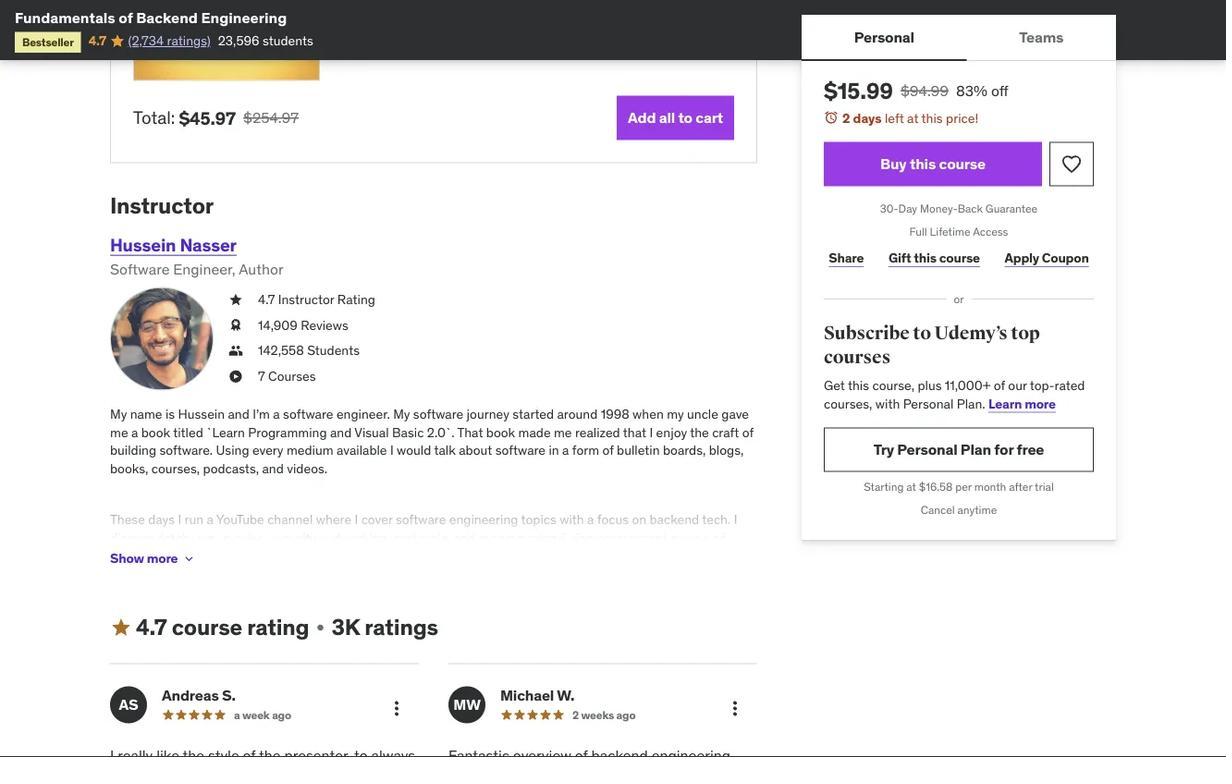Task type: describe. For each thing, give the bounding box(es) containing it.
also
[[569, 530, 593, 547]]

i left also in the bottom of the page
[[563, 530, 566, 547]]

programming.
[[479, 530, 560, 547]]

focus
[[597, 512, 629, 529]]

topics
[[521, 512, 557, 529]]

teams
[[1019, 27, 1064, 46]]

coupon
[[1042, 250, 1089, 266]]

anytime
[[958, 503, 997, 517]]

plan
[[961, 440, 991, 459]]

a right the run on the left bottom of page
[[207, 512, 214, 529]]

2 book from the left
[[486, 425, 515, 441]]

guarantee
[[986, 202, 1038, 216]]

this for gift
[[914, 250, 937, 266]]

blogs,
[[709, 443, 744, 459]]

hussein inside my name is hussein and i'm a software engineer. my software journey started around 1998 when my uncle gave me a book titled `learn programming and visual basic 2.0`. that book made me realized that i enjoy the craft of building software. using every medium available i would talk about software in a form of bulletin boards, blogs, books, courses, podcasts, and videos.
[[178, 406, 225, 423]]

of down realized
[[603, 443, 614, 459]]

software. inside my name is hussein and i'm a software engineer. my software journey started around 1998 when my uncle gave me a book titled `learn programming and visual basic 2.0`. that book made me realized that i enjoy the craft of building software. using every medium available i would talk about software in a form of bulletin boards, blogs, books, courses, podcasts, and videos.
[[159, 443, 213, 459]]

i right the tech.
[[734, 512, 737, 529]]

as
[[119, 696, 138, 715]]

courses, inside my name is hussein and i'm a software engineer. my software journey started around 1998 when my uncle gave me a book titled `learn programming and visual basic 2.0`. that book made me realized that i enjoy the craft of building software. using every medium available i would talk about software in a form of bulletin boards, blogs, books, courses, podcasts, and videos.
[[151, 461, 200, 477]]

learn more link
[[989, 395, 1056, 412]]

security,
[[271, 530, 319, 547]]

2 vertical spatial personal
[[897, 440, 958, 459]]

$16.58
[[919, 480, 953, 494]]

nasser
[[180, 234, 237, 256]]

show
[[110, 551, 144, 567]]

2.0`.
[[427, 425, 455, 441]]

medium
[[287, 443, 334, 459]]

xsmall image left 142,558
[[228, 342, 243, 360]]

a up also in the bottom of the page
[[587, 512, 594, 529]]

1 my from the left
[[110, 406, 127, 423]]

in inside my name is hussein and i'm a software engineer. my software journey started around 1998 when my uncle gave me a book titled `learn programming and visual basic 2.0`. that book made me realized that i enjoy the craft of building software. using every medium available i would talk about software in a form of bulletin boards, blogs, books, courses, podcasts, and videos.
[[549, 443, 559, 459]]

engineer.
[[337, 406, 390, 423]]

the for enjoy
[[690, 425, 709, 441]]

using
[[216, 443, 249, 459]]

4.7 for 4.7 course rating
[[136, 614, 167, 642]]

discuss
[[110, 530, 153, 547]]

xsmall image for 7 courses
[[228, 368, 243, 386]]

personal inside get this course, plus 11,000+ of our top-rated courses, with personal plan.
[[903, 395, 954, 412]]

this down $94.99
[[922, 110, 943, 126]]

course,
[[872, 377, 915, 394]]

courses, inside get this course, plus 11,000+ of our top-rated courses, with personal plan.
[[824, 395, 872, 412]]

software. inside these days i run a youtube channel where i cover software engineering topics with a focus on backend tech. i discuss databases, proxies, security, networking, protocols, and programming. i also cover recent news and current events in the field of software.
[[275, 548, 328, 565]]

4.7 for 4.7 instructor rating
[[258, 292, 275, 308]]

students
[[307, 343, 360, 359]]

left
[[885, 110, 904, 126]]

ago for w.
[[616, 708, 636, 723]]

engineering
[[449, 512, 518, 529]]

learn
[[989, 395, 1022, 412]]

that
[[457, 425, 483, 441]]

3k ratings
[[332, 614, 438, 642]]

(2,734
[[128, 32, 164, 49]]

craft
[[712, 425, 739, 441]]

a right i'm
[[273, 406, 280, 423]]

total:
[[133, 107, 175, 129]]

add all to cart
[[628, 109, 723, 128]]

apply coupon button
[[1000, 240, 1094, 277]]

subscribe
[[824, 322, 910, 345]]

ratings
[[365, 614, 438, 642]]

buy
[[880, 154, 907, 173]]

23,596 students
[[218, 32, 313, 49]]

a left form
[[562, 443, 569, 459]]

titled
[[173, 425, 203, 441]]

a left week
[[234, 708, 240, 723]]

videos.
[[287, 461, 328, 477]]

plan.
[[957, 395, 986, 412]]

additional actions for review by andreas s. image
[[386, 698, 408, 720]]

talk
[[434, 443, 456, 459]]

2 for 2 weeks ago
[[572, 708, 579, 723]]

week
[[242, 708, 270, 723]]

try personal plan for free
[[874, 440, 1044, 459]]

and down the tech.
[[704, 530, 726, 547]]

cancel
[[921, 503, 955, 517]]

additional actions for review by michael w. image
[[724, 698, 746, 720]]

price!
[[946, 110, 979, 126]]

i left would
[[390, 443, 394, 459]]

(2,734 ratings)
[[128, 32, 211, 49]]

cart
[[696, 109, 723, 128]]

with inside these days i run a youtube channel where i cover software engineering topics with a focus on backend tech. i discuss databases, proxies, security, networking, protocols, and programming. i also cover recent news and current events in the field of software.
[[560, 512, 584, 529]]

more for learn more
[[1025, 395, 1056, 412]]

money-
[[920, 202, 958, 216]]

software inside these days i run a youtube channel where i cover software engineering topics with a focus on backend tech. i discuss databases, proxies, security, networking, protocols, and programming. i also cover recent news and current events in the field of software.
[[396, 512, 446, 529]]

rating
[[247, 614, 309, 642]]

with inside get this course, plus 11,000+ of our top-rated courses, with personal plan.
[[876, 395, 900, 412]]

my name is hussein and i'm a software engineer. my software journey started around 1998 when my uncle gave me a book titled `learn programming and visual basic 2.0`. that book made me realized that i enjoy the craft of building software. using every medium available i would talk about software in a form of bulletin boards, blogs, books, courses, podcasts, and videos.
[[110, 406, 754, 477]]

and up the `learn on the bottom left of page
[[228, 406, 250, 423]]

1 me from the left
[[110, 425, 128, 441]]

course for gift this course
[[939, 250, 980, 266]]

engineering
[[201, 8, 287, 27]]

software up programming
[[283, 406, 333, 423]]

realized
[[575, 425, 620, 441]]

subscribe to udemy's top courses
[[824, 322, 1040, 369]]

software up 2.0`.
[[413, 406, 464, 423]]

gift this course
[[889, 250, 980, 266]]

get
[[824, 377, 845, 394]]

full
[[910, 225, 927, 239]]

run
[[185, 512, 204, 529]]

`learn
[[206, 425, 245, 441]]

apply
[[1005, 250, 1039, 266]]

buy this course button
[[824, 142, 1042, 186]]

0 horizontal spatial cover
[[361, 512, 393, 529]]

or
[[954, 292, 964, 306]]

michael w.
[[500, 686, 575, 705]]

rated
[[1055, 377, 1085, 394]]

networking,
[[322, 530, 390, 547]]

more for show more
[[147, 551, 178, 567]]

books,
[[110, 461, 148, 477]]

youtube
[[216, 512, 264, 529]]

days for these
[[148, 512, 175, 529]]

add
[[628, 109, 656, 128]]

tab list containing personal
[[802, 15, 1116, 61]]

7 courses
[[258, 368, 316, 385]]

top-
[[1030, 377, 1055, 394]]

and down engineering
[[454, 530, 475, 547]]

xsmall image for 14,909 reviews
[[228, 317, 243, 335]]

2 vertical spatial course
[[172, 614, 242, 642]]

2 me from the left
[[554, 425, 572, 441]]

gift this course link
[[884, 240, 985, 277]]

access
[[973, 225, 1008, 239]]

add all to cart button
[[617, 96, 734, 141]]

course for buy this course
[[939, 154, 986, 173]]

4.7 for 4.7
[[89, 32, 106, 49]]

show more
[[110, 551, 178, 567]]

weeks
[[581, 708, 614, 723]]

hussein inside hussein nasser software engineer, author
[[110, 234, 176, 256]]

try personal plan for free link
[[824, 428, 1094, 472]]

is
[[165, 406, 175, 423]]

our
[[1008, 377, 1027, 394]]

backend
[[650, 512, 699, 529]]



Task type: locate. For each thing, give the bounding box(es) containing it.
rating
[[337, 292, 375, 308]]

0 horizontal spatial my
[[110, 406, 127, 423]]

1 horizontal spatial me
[[554, 425, 572, 441]]

30-
[[880, 202, 899, 216]]

databases,
[[157, 530, 219, 547]]

more inside show more button
[[147, 551, 178, 567]]

share button
[[824, 240, 869, 277]]

2 horizontal spatial 4.7
[[258, 292, 275, 308]]

author
[[239, 260, 284, 279]]

3k
[[332, 614, 360, 642]]

xsmall image
[[228, 317, 243, 335], [228, 368, 243, 386]]

protocols,
[[393, 530, 451, 547]]

1998
[[601, 406, 630, 423]]

0 vertical spatial courses,
[[824, 395, 872, 412]]

programming
[[248, 425, 327, 441]]

1 horizontal spatial bestseller
[[342, 42, 394, 56]]

and down every
[[262, 461, 284, 477]]

0 vertical spatial at
[[907, 110, 919, 126]]

me up building
[[110, 425, 128, 441]]

0 vertical spatial personal
[[854, 27, 915, 46]]

4.7 down fundamentals
[[89, 32, 106, 49]]

1 vertical spatial to
[[913, 322, 931, 345]]

1 horizontal spatial 2
[[842, 110, 850, 126]]

my up basic
[[393, 406, 410, 423]]

get this course, plus 11,000+ of our top-rated courses, with personal plan.
[[824, 377, 1085, 412]]

0 vertical spatial more
[[1025, 395, 1056, 412]]

1 horizontal spatial instructor
[[278, 292, 334, 308]]

in down databases,
[[197, 548, 207, 565]]

1 xsmall image from the top
[[228, 317, 243, 335]]

0 vertical spatial hussein
[[110, 234, 176, 256]]

0 horizontal spatial to
[[678, 109, 693, 128]]

1 vertical spatial courses,
[[151, 461, 200, 477]]

1 vertical spatial hussein
[[178, 406, 225, 423]]

1 vertical spatial 2
[[572, 708, 579, 723]]

my left name
[[110, 406, 127, 423]]

udemy's
[[935, 322, 1008, 345]]

a week ago
[[234, 708, 291, 723]]

0 horizontal spatial bestseller
[[22, 35, 74, 49]]

2 xsmall image from the top
[[228, 368, 243, 386]]

ratings)
[[167, 32, 211, 49]]

to
[[678, 109, 693, 128], [913, 322, 931, 345]]

this right get
[[848, 377, 869, 394]]

hussein nasser software engineer, author
[[110, 234, 284, 279]]

tech.
[[702, 512, 731, 529]]

1 vertical spatial at
[[907, 480, 916, 494]]

software
[[283, 406, 333, 423], [413, 406, 464, 423], [495, 443, 546, 459], [396, 512, 446, 529]]

cover down focus
[[596, 530, 627, 547]]

me down around
[[554, 425, 572, 441]]

bestseller
[[22, 35, 74, 49], [342, 42, 394, 56]]

days inside these days i run a youtube channel where i cover software engineering topics with a focus on backend tech. i discuss databases, proxies, security, networking, protocols, and programming. i also cover recent news and current events in the field of software.
[[148, 512, 175, 529]]

1 vertical spatial course
[[939, 250, 980, 266]]

0 horizontal spatial more
[[147, 551, 178, 567]]

courses
[[268, 368, 316, 385]]

in down made
[[549, 443, 559, 459]]

this inside get this course, plus 11,000+ of our top-rated courses, with personal plan.
[[848, 377, 869, 394]]

1 vertical spatial more
[[147, 551, 178, 567]]

with up also in the bottom of the page
[[560, 512, 584, 529]]

instructor up 14,909 reviews
[[278, 292, 334, 308]]

software up protocols,
[[396, 512, 446, 529]]

reviews
[[301, 317, 348, 334]]

of left our on the right
[[994, 377, 1005, 394]]

this inside gift this course link
[[914, 250, 937, 266]]

4.7 up 14,909
[[258, 292, 275, 308]]

engineer,
[[173, 260, 236, 279]]

0 horizontal spatial me
[[110, 425, 128, 441]]

and up available
[[330, 425, 352, 441]]

i right that at bottom
[[650, 425, 653, 441]]

0 horizontal spatial 4.7
[[89, 32, 106, 49]]

would
[[397, 443, 431, 459]]

when
[[633, 406, 664, 423]]

days up databases,
[[148, 512, 175, 529]]

ago right week
[[272, 708, 291, 723]]

1 vertical spatial with
[[560, 512, 584, 529]]

of down gave
[[742, 425, 754, 441]]

in inside these days i run a youtube channel where i cover software engineering topics with a focus on backend tech. i discuss databases, proxies, security, networking, protocols, and programming. i also cover recent news and current events in the field of software.
[[197, 548, 207, 565]]

s.
[[222, 686, 236, 705]]

personal down 'plus'
[[903, 395, 954, 412]]

1 horizontal spatial to
[[913, 322, 931, 345]]

2 vertical spatial 4.7
[[136, 614, 167, 642]]

more down the top-
[[1025, 395, 1056, 412]]

at left $16.58
[[907, 480, 916, 494]]

xsmall image left 14,909
[[228, 317, 243, 335]]

this right gift
[[914, 250, 937, 266]]

1 horizontal spatial the
[[690, 425, 709, 441]]

at inside starting at $16.58 per month after trial cancel anytime
[[907, 480, 916, 494]]

teams button
[[967, 15, 1116, 59]]

more
[[1025, 395, 1056, 412], [147, 551, 178, 567]]

course down lifetime
[[939, 250, 980, 266]]

software. down security,
[[275, 548, 328, 565]]

at right left
[[907, 110, 919, 126]]

every
[[252, 443, 283, 459]]

0 vertical spatial days
[[853, 110, 882, 126]]

trial
[[1035, 480, 1054, 494]]

$15.99 $94.99 83% off
[[824, 77, 1009, 105]]

wishlist image
[[1061, 153, 1083, 175]]

4.7 course rating
[[136, 614, 309, 642]]

1 horizontal spatial in
[[549, 443, 559, 459]]

personal inside button
[[854, 27, 915, 46]]

2 right the alarm "image" at the top of page
[[842, 110, 850, 126]]

0 horizontal spatial book
[[141, 425, 170, 441]]

software
[[110, 260, 170, 279]]

i up "networking," at the left of page
[[355, 512, 358, 529]]

software down made
[[495, 443, 546, 459]]

course up back
[[939, 154, 986, 173]]

after
[[1009, 480, 1032, 494]]

xsmall image
[[228, 291, 243, 309], [228, 342, 243, 360], [182, 552, 196, 567], [313, 621, 328, 636]]

0 vertical spatial in
[[549, 443, 559, 459]]

building
[[110, 443, 156, 459]]

the for in
[[210, 548, 229, 565]]

of inside these days i run a youtube channel where i cover software engineering topics with a focus on backend tech. i discuss databases, proxies, security, networking, protocols, and programming. i also cover recent news and current events in the field of software.
[[260, 548, 272, 565]]

andreas s.
[[162, 686, 236, 705]]

1 horizontal spatial ago
[[616, 708, 636, 723]]

0 vertical spatial software.
[[159, 443, 213, 459]]

courses, down the titled
[[151, 461, 200, 477]]

gave
[[722, 406, 749, 423]]

1 horizontal spatial software.
[[275, 548, 328, 565]]

the down uncle
[[690, 425, 709, 441]]

xsmall image down author
[[228, 291, 243, 309]]

1 vertical spatial the
[[210, 548, 229, 565]]

ago for s.
[[272, 708, 291, 723]]

0 horizontal spatial courses,
[[151, 461, 200, 477]]

1 vertical spatial instructor
[[278, 292, 334, 308]]

0 horizontal spatial software.
[[159, 443, 213, 459]]

0 horizontal spatial in
[[197, 548, 207, 565]]

i left the run on the left bottom of page
[[178, 512, 181, 529]]

ago
[[272, 708, 291, 723], [616, 708, 636, 723]]

of right the field
[[260, 548, 272, 565]]

1 vertical spatial cover
[[596, 530, 627, 547]]

0 horizontal spatial instructor
[[110, 192, 214, 220]]

apply coupon
[[1005, 250, 1089, 266]]

1 horizontal spatial with
[[876, 395, 900, 412]]

plus
[[918, 377, 942, 394]]

news
[[671, 530, 701, 547]]

around
[[557, 406, 598, 423]]

xsmall image inside show more button
[[182, 552, 196, 567]]

courses, down get
[[824, 395, 872, 412]]

4.7 right the medium icon
[[136, 614, 167, 642]]

bulletin
[[617, 443, 660, 459]]

buy this course
[[880, 154, 986, 173]]

channel
[[267, 512, 313, 529]]

course up the andreas s.
[[172, 614, 242, 642]]

the inside these days i run a youtube channel where i cover software engineering topics with a focus on backend tech. i discuss databases, proxies, security, networking, protocols, and programming. i also cover recent news and current events in the field of software.
[[210, 548, 229, 565]]

$94.99
[[901, 81, 949, 100]]

hussein nasser image
[[110, 288, 214, 391]]

hussein
[[110, 234, 176, 256], [178, 406, 225, 423]]

1 book from the left
[[141, 425, 170, 441]]

share
[[829, 250, 864, 266]]

0 vertical spatial xsmall image
[[228, 317, 243, 335]]

0 horizontal spatial hussein
[[110, 234, 176, 256]]

back
[[958, 202, 983, 216]]

to right all
[[678, 109, 693, 128]]

2 my from the left
[[393, 406, 410, 423]]

uncle
[[687, 406, 719, 423]]

0 horizontal spatial the
[[210, 548, 229, 565]]

this for buy
[[910, 154, 936, 173]]

0 vertical spatial 2
[[842, 110, 850, 126]]

xsmall image left 7
[[228, 368, 243, 386]]

this
[[922, 110, 943, 126], [910, 154, 936, 173], [914, 250, 937, 266], [848, 377, 869, 394]]

1 vertical spatial days
[[148, 512, 175, 529]]

instructor up hussein nasser 'link'
[[110, 192, 214, 220]]

1 ago from the left
[[272, 708, 291, 723]]

1 vertical spatial personal
[[903, 395, 954, 412]]

of up (2,734
[[119, 8, 133, 27]]

1 vertical spatial software.
[[275, 548, 328, 565]]

enjoy
[[656, 425, 687, 441]]

hussein up the software
[[110, 234, 176, 256]]

tab list
[[802, 15, 1116, 61]]

0 vertical spatial with
[[876, 395, 900, 412]]

4.7 instructor rating
[[258, 292, 375, 308]]

michael
[[500, 686, 554, 705]]

0 vertical spatial cover
[[361, 512, 393, 529]]

1 horizontal spatial my
[[393, 406, 410, 423]]

1 horizontal spatial cover
[[596, 530, 627, 547]]

0 vertical spatial course
[[939, 154, 986, 173]]

book down name
[[141, 425, 170, 441]]

this right buy
[[910, 154, 936, 173]]

name
[[130, 406, 162, 423]]

1 horizontal spatial 4.7
[[136, 614, 167, 642]]

bestseller down fundamentals
[[22, 35, 74, 49]]

gift
[[889, 250, 911, 266]]

basic
[[392, 425, 424, 441]]

1 vertical spatial xsmall image
[[228, 368, 243, 386]]

0 horizontal spatial days
[[148, 512, 175, 529]]

this for get
[[848, 377, 869, 394]]

the left the field
[[210, 548, 229, 565]]

alarm image
[[824, 110, 839, 125]]

this inside the buy this course "button"
[[910, 154, 936, 173]]

2
[[842, 110, 850, 126], [572, 708, 579, 723]]

1 vertical spatial in
[[197, 548, 207, 565]]

2 weeks ago
[[572, 708, 636, 723]]

1 vertical spatial 4.7
[[258, 292, 275, 308]]

0 vertical spatial the
[[690, 425, 709, 441]]

students
[[263, 32, 313, 49]]

2 ago from the left
[[616, 708, 636, 723]]

1 horizontal spatial hussein
[[178, 406, 225, 423]]

1 horizontal spatial more
[[1025, 395, 1056, 412]]

made
[[518, 425, 551, 441]]

ago right weeks
[[616, 708, 636, 723]]

of inside get this course, plus 11,000+ of our top-rated courses, with personal plan.
[[994, 377, 1005, 394]]

with down course,
[[876, 395, 900, 412]]

on
[[632, 512, 647, 529]]

0 vertical spatial to
[[678, 109, 693, 128]]

a up building
[[131, 425, 138, 441]]

hussein up the titled
[[178, 406, 225, 423]]

the inside my name is hussein and i'm a software engineer. my software journey started around 1998 when my uncle gave me a book titled `learn programming and visual basic 2.0`. that book made me realized that i enjoy the craft of building software. using every medium available i would talk about software in a form of bulletin boards, blogs, books, courses, podcasts, and videos.
[[690, 425, 709, 441]]

1 horizontal spatial courses,
[[824, 395, 872, 412]]

83%
[[956, 81, 988, 100]]

to left udemy's
[[913, 322, 931, 345]]

xsmall image left 3k
[[313, 621, 328, 636]]

personal up the $15.99
[[854, 27, 915, 46]]

that
[[623, 425, 647, 441]]

course inside "button"
[[939, 154, 986, 173]]

2 left weeks
[[572, 708, 579, 723]]

these
[[110, 512, 145, 529]]

0 horizontal spatial ago
[[272, 708, 291, 723]]

1 horizontal spatial days
[[853, 110, 882, 126]]

23,596
[[218, 32, 259, 49]]

proxies,
[[223, 530, 267, 547]]

w.
[[557, 686, 575, 705]]

to inside subscribe to udemy's top courses
[[913, 322, 931, 345]]

day
[[899, 202, 917, 216]]

medium image
[[110, 617, 132, 639]]

where
[[316, 512, 352, 529]]

current
[[110, 548, 152, 565]]

11,000+
[[945, 377, 991, 394]]

more down databases,
[[147, 551, 178, 567]]

days for 2
[[853, 110, 882, 126]]

1 horizontal spatial book
[[486, 425, 515, 441]]

0 horizontal spatial with
[[560, 512, 584, 529]]

started
[[513, 406, 554, 423]]

total: $45.97 $254.97
[[133, 107, 299, 129]]

personal up $16.58
[[897, 440, 958, 459]]

lifetime
[[930, 225, 971, 239]]

2 for 2 days left at this price!
[[842, 110, 850, 126]]

software. down the titled
[[159, 443, 213, 459]]

0 horizontal spatial 2
[[572, 708, 579, 723]]

book down journey
[[486, 425, 515, 441]]

days left left
[[853, 110, 882, 126]]

podcasts,
[[203, 461, 259, 477]]

to inside button
[[678, 109, 693, 128]]

0 vertical spatial instructor
[[110, 192, 214, 220]]

xsmall image down databases,
[[182, 552, 196, 567]]

0 vertical spatial 4.7
[[89, 32, 106, 49]]

bestseller right the students
[[342, 42, 394, 56]]

cover up "networking," at the left of page
[[361, 512, 393, 529]]

field
[[232, 548, 257, 565]]



Task type: vqa. For each thing, say whether or not it's contained in the screenshot.
you?
no



